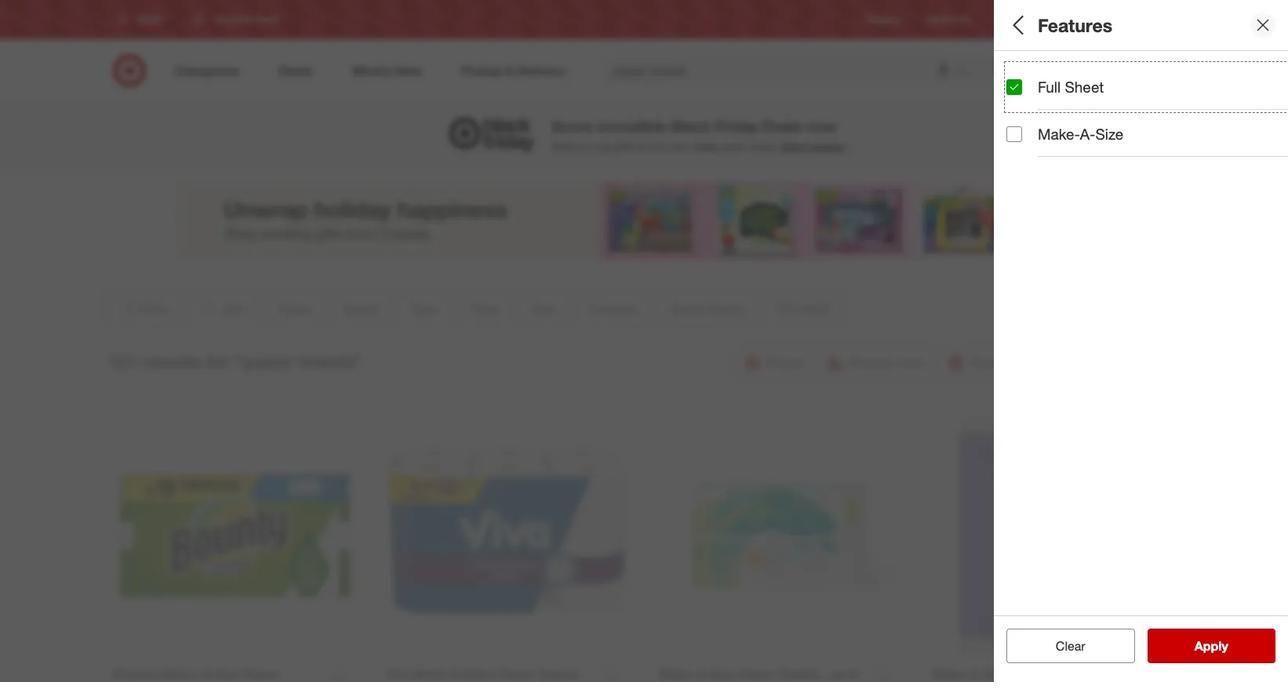 Task type: describe. For each thing, give the bounding box(es) containing it.
results for see
[[1205, 638, 1245, 654]]

category button
[[1007, 546, 1277, 600]]

black
[[672, 117, 711, 135]]

score incredible black friday deals now save on top gifts & find new deals each week. start saving
[[552, 117, 844, 153]]

clear for clear all
[[1049, 638, 1078, 654]]

121 results for "paper towels"
[[108, 350, 362, 372]]

new
[[670, 140, 690, 153]]

saving
[[810, 140, 844, 153]]

deals
[[693, 140, 719, 153]]

a-
[[1081, 125, 1096, 143]]

target circle link
[[1059, 13, 1112, 26]]

gifts
[[614, 140, 635, 153]]

deals inside button
[[1007, 67, 1047, 85]]

advertisement region
[[173, 181, 1115, 260]]

stock
[[1134, 615, 1171, 633]]

top
[[595, 140, 611, 153]]

clear all
[[1049, 638, 1094, 654]]

all
[[1007, 14, 1029, 36]]

for
[[206, 350, 230, 372]]

search button
[[984, 53, 1022, 91]]

redcard link
[[996, 13, 1034, 26]]

features
[[1038, 14, 1113, 36]]

&
[[638, 140, 645, 153]]

Make-A-Size checkbox
[[1007, 126, 1023, 142]]

"paper
[[235, 350, 293, 372]]

registry
[[867, 14, 902, 25]]

weekly
[[927, 14, 957, 25]]

circle
[[1087, 14, 1112, 25]]

friday
[[715, 117, 759, 135]]

find
[[648, 140, 667, 153]]

featured button
[[1007, 491, 1277, 546]]

make-
[[1038, 125, 1081, 143]]

include
[[1038, 615, 1087, 633]]

clear all button
[[1007, 629, 1135, 663]]

all filters dialog
[[995, 0, 1289, 682]]

apply
[[1195, 638, 1229, 654]]

deals inside score incredible black friday deals now save on top gifts & find new deals each week. start saving
[[763, 117, 803, 135]]

category
[[1007, 562, 1072, 580]]

redcard
[[996, 14, 1034, 25]]

registry link
[[867, 13, 902, 26]]

weekly ad
[[927, 14, 971, 25]]

search
[[984, 64, 1022, 80]]



Task type: locate. For each thing, give the bounding box(es) containing it.
features dialog
[[995, 0, 1289, 682]]

start
[[781, 140, 807, 153]]

target
[[1059, 14, 1085, 25]]

see
[[1179, 638, 1201, 654]]

Full Sheet checkbox
[[1007, 79, 1023, 95]]

deals
[[1007, 67, 1047, 85], [763, 117, 803, 135]]

ad
[[959, 14, 971, 25]]

apply button
[[1148, 629, 1276, 663]]

What can we help you find? suggestions appear below search field
[[604, 53, 995, 88]]

towels"
[[298, 350, 362, 372]]

deals button
[[1007, 51, 1277, 106]]

all
[[1082, 638, 1094, 654]]

target circle
[[1059, 14, 1112, 25]]

clear button
[[1007, 629, 1135, 663]]

1 horizontal spatial results
[[1205, 638, 1245, 654]]

weekly ad link
[[927, 13, 971, 26]]

include out of stock
[[1038, 615, 1171, 633]]

size
[[1096, 125, 1124, 143]]

1 vertical spatial results
[[1205, 638, 1245, 654]]

featured
[[1007, 507, 1070, 525]]

incredible
[[598, 117, 667, 135]]

sheet
[[1065, 78, 1105, 96]]

121
[[108, 350, 138, 372]]

1 horizontal spatial deals
[[1007, 67, 1047, 85]]

filters
[[1034, 14, 1082, 36]]

full sheet
[[1038, 78, 1105, 96]]

of
[[1117, 615, 1130, 633]]

make-a-size
[[1038, 125, 1124, 143]]

brand
[[1007, 122, 1050, 140]]

0 vertical spatial results
[[143, 350, 201, 372]]

clear inside button
[[1056, 638, 1086, 654]]

see results button
[[1148, 629, 1276, 663]]

out
[[1091, 615, 1113, 633]]

results right see
[[1205, 638, 1245, 654]]

clear for clear
[[1056, 638, 1086, 654]]

0 vertical spatial deals
[[1007, 67, 1047, 85]]

see results
[[1179, 638, 1245, 654]]

results inside see results button
[[1205, 638, 1245, 654]]

results for 121
[[143, 350, 201, 372]]

score
[[552, 117, 593, 135]]

1 vertical spatial deals
[[763, 117, 803, 135]]

2 clear from the left
[[1056, 638, 1086, 654]]

1 clear from the left
[[1049, 638, 1078, 654]]

full
[[1038, 78, 1061, 96]]

0 horizontal spatial results
[[143, 350, 201, 372]]

brand button
[[1007, 106, 1277, 161]]

week.
[[749, 140, 778, 153]]

results
[[143, 350, 201, 372], [1205, 638, 1245, 654]]

clear
[[1049, 638, 1078, 654], [1056, 638, 1086, 654]]

clear inside clear all 'button'
[[1049, 638, 1078, 654]]

results left for
[[143, 350, 201, 372]]

now
[[807, 117, 837, 135]]

on
[[579, 140, 592, 153]]

each
[[722, 140, 746, 153]]

save
[[552, 140, 576, 153]]

0 horizontal spatial deals
[[763, 117, 803, 135]]

all filters
[[1007, 14, 1082, 36]]



Task type: vqa. For each thing, say whether or not it's contained in the screenshot.
Weekly
yes



